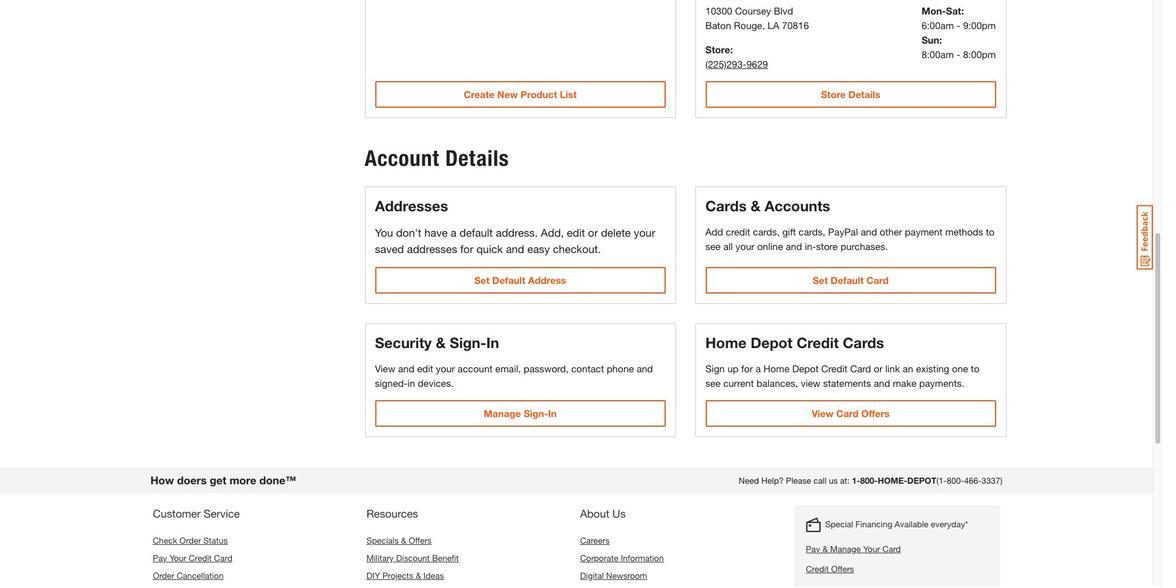 Task type: vqa. For each thing, say whether or not it's contained in the screenshot.


Task type: describe. For each thing, give the bounding box(es) containing it.
get
[[210, 474, 227, 487]]

2 vertical spatial offers
[[832, 564, 855, 574]]

1 - from the top
[[957, 19, 961, 31]]

customer service
[[153, 507, 240, 520]]

about
[[581, 507, 610, 520]]

phone
[[607, 363, 634, 374]]

1 800- from the left
[[861, 475, 878, 486]]

you don't have a default address. add, edit or delete your saved addresses for quick and easy checkout.
[[375, 226, 656, 256]]

0 horizontal spatial your
[[170, 553, 187, 563]]

store for store details
[[822, 88, 846, 100]]

and down gift
[[786, 240, 803, 252]]

credit down pay & manage your card
[[806, 564, 829, 574]]

order cancellation link
[[153, 570, 224, 581]]

corporate
[[581, 553, 619, 563]]

security
[[375, 334, 432, 351]]

help?
[[762, 475, 784, 486]]

don't
[[396, 226, 422, 239]]

call
[[814, 475, 827, 486]]

store details link
[[706, 81, 997, 108]]

0 horizontal spatial sign-
[[450, 334, 487, 351]]

current
[[724, 377, 754, 389]]

corporate information
[[581, 553, 664, 563]]

addresses
[[407, 242, 458, 256]]

product
[[521, 88, 558, 100]]

payments.
[[920, 377, 965, 389]]

special
[[826, 519, 854, 529]]

your inside 'add credit cards, gift cards, paypal and other payment methods to see all your online and in-store purchases.'
[[736, 240, 755, 252]]

card inside sign up for a home depot credit card or link an existing one to see current balances, view statements and make payments.
[[851, 363, 872, 374]]

make
[[894, 377, 917, 389]]

default for addresses
[[493, 274, 526, 286]]

payment
[[906, 226, 943, 237]]

how doers get more done™
[[151, 474, 296, 487]]

for inside you don't have a default address. add, edit or delete your saved addresses for quick and easy checkout.
[[461, 242, 474, 256]]

specials
[[367, 535, 399, 546]]

see inside sign up for a home depot credit card or link an existing one to see current balances, view statements and make payments.
[[706, 377, 721, 389]]

devices.
[[418, 377, 454, 389]]

newsroom
[[607, 570, 648, 581]]

at:
[[841, 475, 850, 486]]

military discount benefit link
[[367, 553, 459, 563]]

1 horizontal spatial your
[[864, 544, 881, 554]]

store for store : (225)293-9629
[[706, 44, 731, 55]]

check order status link
[[153, 535, 228, 546]]

digital
[[581, 570, 604, 581]]

edit inside you don't have a default address. add, edit or delete your saved addresses for quick and easy checkout.
[[567, 226, 585, 239]]

details for store details
[[849, 88, 881, 100]]

offers for specials & offers
[[409, 535, 432, 546]]

9:00pm
[[964, 19, 997, 31]]

depot
[[908, 475, 937, 486]]

credit inside sign up for a home depot credit card or link an existing one to see current balances, view statements and make payments.
[[822, 363, 848, 374]]

purchases.
[[841, 240, 889, 252]]

link
[[886, 363, 901, 374]]

in
[[408, 377, 415, 389]]

8:00pm
[[964, 48, 997, 60]]

for inside sign up for a home depot credit card or link an existing one to see current balances, view statements and make payments.
[[742, 363, 754, 374]]

card inside set default card link
[[867, 274, 889, 286]]

store details
[[822, 88, 881, 100]]

need
[[739, 475, 760, 486]]

10300 coursey blvd baton rouge , la 70816
[[706, 5, 810, 31]]

set default address link
[[375, 267, 666, 294]]

offers for view card offers
[[862, 408, 890, 419]]

service
[[204, 507, 240, 520]]

specials & offers
[[367, 535, 432, 546]]

military
[[367, 553, 394, 563]]

view
[[801, 377, 821, 389]]

& for specials
[[401, 535, 407, 546]]

manage sign-in button
[[375, 400, 666, 427]]

account details
[[365, 145, 510, 171]]

special financing available everyday*
[[826, 519, 969, 529]]

to inside sign up for a home depot credit card or link an existing one to see current balances, view statements and make payments.
[[972, 363, 980, 374]]

careers
[[581, 535, 610, 546]]

checkout.
[[553, 242, 601, 256]]

accounts
[[765, 197, 831, 214]]

1 horizontal spatial order
[[180, 535, 201, 546]]

methods
[[946, 226, 984, 237]]

set default card link
[[706, 267, 997, 294]]

sign up for a home depot credit card or link an existing one to see current balances, view statements and make payments.
[[706, 363, 980, 389]]

cancellation
[[177, 570, 224, 581]]

9629
[[747, 58, 769, 70]]

projects
[[383, 570, 414, 581]]

la
[[768, 19, 780, 31]]

credit
[[726, 226, 751, 237]]

set for addresses
[[475, 274, 490, 286]]

create new product list button
[[375, 81, 666, 108]]

about us
[[581, 507, 626, 520]]

or for home depot credit cards
[[874, 363, 883, 374]]

digital newsroom
[[581, 570, 648, 581]]

1 vertical spatial manage
[[831, 544, 861, 554]]

address.
[[496, 226, 538, 239]]

information
[[621, 553, 664, 563]]

home inside sign up for a home depot credit card or link an existing one to see current balances, view statements and make payments.
[[764, 363, 790, 374]]

1 cards, from the left
[[754, 226, 780, 237]]

credit up the view
[[797, 334, 839, 351]]

and up "in"
[[398, 363, 415, 374]]

0 vertical spatial depot
[[751, 334, 793, 351]]

us
[[613, 507, 626, 520]]

manage sign-in link
[[375, 400, 666, 427]]

ideas
[[424, 570, 444, 581]]

create new product list
[[464, 88, 577, 100]]

address
[[528, 274, 567, 286]]

doers
[[177, 474, 207, 487]]

& for security
[[436, 334, 446, 351]]



Task type: locate. For each thing, give the bounding box(es) containing it.
your
[[864, 544, 881, 554], [170, 553, 187, 563]]

:
[[731, 44, 733, 55]]

1 horizontal spatial pay
[[806, 544, 821, 554]]

cards
[[706, 197, 747, 214], [843, 334, 885, 351]]

0 horizontal spatial for
[[461, 242, 474, 256]]

manage down view and edit your account email, password, contact phone and signed-in devices.
[[484, 408, 521, 419]]

1 vertical spatial in
[[548, 408, 557, 419]]

card up credit offers link
[[883, 544, 902, 554]]

your inside view and edit your account email, password, contact phone and signed-in devices.
[[436, 363, 455, 374]]

for right up
[[742, 363, 754, 374]]

all
[[724, 240, 733, 252]]

1 vertical spatial store
[[822, 88, 846, 100]]

0 horizontal spatial to
[[972, 363, 980, 374]]

cards up sign up for a home depot credit card or link an existing one to see current balances, view statements and make payments. at the bottom
[[843, 334, 885, 351]]

0 horizontal spatial details
[[446, 145, 510, 171]]

pay & manage your card link
[[806, 543, 969, 555]]

1 horizontal spatial for
[[742, 363, 754, 374]]

(225)293-
[[706, 58, 747, 70]]

cards,
[[754, 226, 780, 237], [799, 226, 826, 237]]

and up purchases. at right
[[861, 226, 878, 237]]

0 horizontal spatial 800-
[[861, 475, 878, 486]]

set inside set default card link
[[813, 274, 829, 286]]

corporate information link
[[581, 553, 664, 563]]

1 horizontal spatial default
[[831, 274, 864, 286]]

create
[[464, 88, 495, 100]]

2 see from the top
[[706, 377, 721, 389]]

offers up discount
[[409, 535, 432, 546]]

in
[[487, 334, 500, 351], [548, 408, 557, 419]]

0 vertical spatial or
[[588, 226, 598, 239]]

depot
[[751, 334, 793, 351], [793, 363, 819, 374]]

view up signed-
[[375, 363, 396, 374]]

edit up devices. at the bottom left of the page
[[417, 363, 434, 374]]

details inside store details link
[[849, 88, 881, 100]]

financing
[[856, 519, 893, 529]]

0 vertical spatial -
[[957, 19, 961, 31]]

coursey
[[736, 5, 772, 16]]

new
[[498, 88, 518, 100]]

home-
[[878, 475, 908, 486]]

default for cards & accounts
[[831, 274, 864, 286]]

pay down check
[[153, 553, 167, 563]]

2 800- from the left
[[947, 475, 965, 486]]

to right one
[[972, 363, 980, 374]]

1 vertical spatial view
[[812, 408, 834, 419]]

you
[[375, 226, 393, 239]]

0 vertical spatial your
[[634, 226, 656, 239]]

card down statements
[[837, 408, 859, 419]]

home up up
[[706, 334, 747, 351]]

a for addresses
[[451, 226, 457, 239]]

1-
[[853, 475, 861, 486]]

credit offers link
[[806, 563, 969, 575]]

& right security
[[436, 334, 446, 351]]

a for home depot credit cards
[[756, 363, 761, 374]]

0 horizontal spatial store
[[706, 44, 731, 55]]

manage inside button
[[484, 408, 521, 419]]

for
[[461, 242, 474, 256], [742, 363, 754, 374]]

contact
[[572, 363, 604, 374]]

benefit
[[432, 553, 459, 563]]

8:00am
[[922, 48, 955, 60]]

card down purchases. at right
[[867, 274, 889, 286]]

default inside set default address link
[[493, 274, 526, 286]]

0 vertical spatial order
[[180, 535, 201, 546]]

0 vertical spatial a
[[451, 226, 457, 239]]

1 horizontal spatial offers
[[832, 564, 855, 574]]

paypal
[[829, 226, 859, 237]]

1 vertical spatial to
[[972, 363, 980, 374]]

set default address
[[475, 274, 567, 286]]

0 vertical spatial sign-
[[450, 334, 487, 351]]

rouge
[[734, 19, 763, 31]]

0 vertical spatial for
[[461, 242, 474, 256]]

1 vertical spatial order
[[153, 570, 174, 581]]

0 horizontal spatial offers
[[409, 535, 432, 546]]

card down status
[[214, 553, 233, 563]]

1 set from the left
[[475, 274, 490, 286]]

edit inside view and edit your account email, password, contact phone and signed-in devices.
[[417, 363, 434, 374]]

2 cards, from the left
[[799, 226, 826, 237]]

order down pay your credit card on the left of the page
[[153, 570, 174, 581]]

cards, up online
[[754, 226, 780, 237]]

or inside sign up for a home depot credit card or link an existing one to see current balances, view statements and make payments.
[[874, 363, 883, 374]]

card up statements
[[851, 363, 872, 374]]

depot up the 'balances,'
[[751, 334, 793, 351]]

sign- inside button
[[524, 408, 548, 419]]

1 horizontal spatial to
[[987, 226, 995, 237]]

0 horizontal spatial a
[[451, 226, 457, 239]]

account
[[365, 145, 440, 171]]

1 vertical spatial for
[[742, 363, 754, 374]]

1 vertical spatial or
[[874, 363, 883, 374]]

0 vertical spatial see
[[706, 240, 721, 252]]

&
[[751, 197, 761, 214], [436, 334, 446, 351], [401, 535, 407, 546], [823, 544, 828, 554], [416, 570, 421, 581]]

view card offers link
[[706, 400, 997, 427]]

list
[[560, 88, 577, 100]]

statements
[[824, 377, 872, 389]]

offers down pay & manage your card
[[832, 564, 855, 574]]

view for view card offers
[[812, 408, 834, 419]]

credit up cancellation
[[189, 553, 212, 563]]

0 horizontal spatial manage
[[484, 408, 521, 419]]

a inside sign up for a home depot credit card or link an existing one to see current balances, view statements and make payments.
[[756, 363, 761, 374]]

your
[[634, 226, 656, 239], [736, 240, 755, 252], [436, 363, 455, 374]]

2 set from the left
[[813, 274, 829, 286]]

feedback link image
[[1137, 205, 1154, 270]]

2 default from the left
[[831, 274, 864, 286]]

& up credit offers
[[823, 544, 828, 554]]

6:00am
[[922, 19, 955, 31]]

set inside set default address link
[[475, 274, 490, 286]]

your down credit
[[736, 240, 755, 252]]

discount
[[396, 553, 430, 563]]

add,
[[541, 226, 564, 239]]

your up order cancellation
[[170, 553, 187, 563]]

credit up statements
[[822, 363, 848, 374]]

card inside view card offers button
[[837, 408, 859, 419]]

set
[[475, 274, 490, 286], [813, 274, 829, 286]]

1 see from the top
[[706, 240, 721, 252]]

0 vertical spatial offers
[[862, 408, 890, 419]]

an
[[903, 363, 914, 374]]

0 horizontal spatial home
[[706, 334, 747, 351]]

customer
[[153, 507, 201, 520]]

delete
[[601, 226, 631, 239]]

or inside you don't have a default address. add, edit or delete your saved addresses for quick and easy checkout.
[[588, 226, 598, 239]]

order up pay your credit card link
[[180, 535, 201, 546]]

a up the 'balances,'
[[756, 363, 761, 374]]

0 vertical spatial view
[[375, 363, 396, 374]]

0 vertical spatial details
[[849, 88, 881, 100]]

resources
[[367, 507, 418, 520]]

in up email,
[[487, 334, 500, 351]]

& for cards
[[751, 197, 761, 214]]

1 horizontal spatial in
[[548, 408, 557, 419]]

and
[[861, 226, 878, 237], [786, 240, 803, 252], [506, 242, 525, 256], [398, 363, 415, 374], [637, 363, 653, 374], [874, 377, 891, 389]]

set down "store" on the top right of the page
[[813, 274, 829, 286]]

details
[[849, 88, 881, 100], [446, 145, 510, 171]]

1 horizontal spatial details
[[849, 88, 881, 100]]

need help? please call us at: 1-800-home-depot (1-800-466-3337)
[[739, 475, 1003, 486]]

0 horizontal spatial in
[[487, 334, 500, 351]]

cards up add
[[706, 197, 747, 214]]

1 horizontal spatial cards
[[843, 334, 885, 351]]

card
[[867, 274, 889, 286], [851, 363, 872, 374], [837, 408, 859, 419], [883, 544, 902, 554], [214, 553, 233, 563]]

offers down statements
[[862, 408, 890, 419]]

2 - from the top
[[957, 48, 961, 60]]

pay for pay & manage your card
[[806, 544, 821, 554]]

& for pay
[[823, 544, 828, 554]]

0 vertical spatial to
[[987, 226, 995, 237]]

0 horizontal spatial edit
[[417, 363, 434, 374]]

everyday*
[[932, 519, 969, 529]]

view down the view
[[812, 408, 834, 419]]

us
[[829, 475, 838, 486]]

quick
[[477, 242, 503, 256]]

1 horizontal spatial set
[[813, 274, 829, 286]]

0 horizontal spatial order
[[153, 570, 174, 581]]

done™
[[260, 474, 296, 487]]

(1-
[[937, 475, 947, 486]]

1 horizontal spatial store
[[822, 88, 846, 100]]

how
[[151, 474, 174, 487]]

offers inside button
[[862, 408, 890, 419]]

1 horizontal spatial a
[[756, 363, 761, 374]]

0 horizontal spatial pay
[[153, 553, 167, 563]]

a right have
[[451, 226, 457, 239]]

1 horizontal spatial or
[[874, 363, 883, 374]]

card inside pay & manage your card link
[[883, 544, 902, 554]]

pay & manage your card
[[806, 544, 902, 554]]

0 horizontal spatial or
[[588, 226, 598, 239]]

1 vertical spatial -
[[957, 48, 961, 60]]

& left ideas
[[416, 570, 421, 581]]

depot inside sign up for a home depot credit card or link an existing one to see current balances, view statements and make payments.
[[793, 363, 819, 374]]

or left delete
[[588, 226, 598, 239]]

pay for pay your credit card
[[153, 553, 167, 563]]

1 vertical spatial edit
[[417, 363, 434, 374]]

set down quick
[[475, 274, 490, 286]]

depot up the view
[[793, 363, 819, 374]]

- right 8:00am on the top of page
[[957, 48, 961, 60]]

sign- up the account
[[450, 334, 487, 351]]

a
[[451, 226, 457, 239], [756, 363, 761, 374]]

mon-
[[922, 5, 947, 16]]

view and edit your account email, password, contact phone and signed-in devices.
[[375, 363, 653, 389]]

1 horizontal spatial 800-
[[947, 475, 965, 486]]

2 vertical spatial your
[[436, 363, 455, 374]]

mon-sat: 6:00am - 9:00pm sun: 8:00am - 8:00pm
[[922, 5, 997, 60]]

1 vertical spatial depot
[[793, 363, 819, 374]]

default inside set default card link
[[831, 274, 864, 286]]

,
[[763, 19, 766, 31]]

sign- down view and edit your account email, password, contact phone and signed-in devices.
[[524, 408, 548, 419]]

0 vertical spatial in
[[487, 334, 500, 351]]

details for account details
[[446, 145, 510, 171]]

0 vertical spatial cards
[[706, 197, 747, 214]]

view inside view and edit your account email, password, contact phone and signed-in devices.
[[375, 363, 396, 374]]

and down address.
[[506, 242, 525, 256]]

0 horizontal spatial cards,
[[754, 226, 780, 237]]

view for view and edit your account email, password, contact phone and signed-in devices.
[[375, 363, 396, 374]]

1 vertical spatial home
[[764, 363, 790, 374]]

2 horizontal spatial offers
[[862, 408, 890, 419]]

0 horizontal spatial your
[[436, 363, 455, 374]]

your down "financing" on the bottom
[[864, 544, 881, 554]]

to
[[987, 226, 995, 237], [972, 363, 980, 374]]

addresses
[[375, 197, 448, 214]]

password,
[[524, 363, 569, 374]]

other
[[880, 226, 903, 237]]

0 horizontal spatial set
[[475, 274, 490, 286]]

available
[[895, 519, 929, 529]]

1 vertical spatial details
[[446, 145, 510, 171]]

default down purchases. at right
[[831, 274, 864, 286]]

or left link
[[874, 363, 883, 374]]

0 vertical spatial store
[[706, 44, 731, 55]]

1 horizontal spatial sign-
[[524, 408, 548, 419]]

sun:
[[922, 34, 943, 45]]

and inside you don't have a default address. add, edit or delete your saved addresses for quick and easy checkout.
[[506, 242, 525, 256]]

pay your credit card
[[153, 553, 233, 563]]

online
[[758, 240, 784, 252]]

or for addresses
[[588, 226, 598, 239]]

1 horizontal spatial edit
[[567, 226, 585, 239]]

sat:
[[947, 5, 965, 16]]

1 vertical spatial offers
[[409, 535, 432, 546]]

and inside sign up for a home depot credit card or link an existing one to see current balances, view statements and make payments.
[[874, 377, 891, 389]]

see down sign
[[706, 377, 721, 389]]

0 horizontal spatial default
[[493, 274, 526, 286]]

see inside 'add credit cards, gift cards, paypal and other payment methods to see all your online and in-store purchases.'
[[706, 240, 721, 252]]

1 horizontal spatial cards,
[[799, 226, 826, 237]]

account
[[458, 363, 493, 374]]

credit
[[797, 334, 839, 351], [822, 363, 848, 374], [189, 553, 212, 563], [806, 564, 829, 574]]

1 vertical spatial your
[[736, 240, 755, 252]]

edit up 'checkout.'
[[567, 226, 585, 239]]

default down quick
[[493, 274, 526, 286]]

set for cards & accounts
[[813, 274, 829, 286]]

store : (225)293-9629
[[706, 44, 769, 70]]

cards, up in-
[[799, 226, 826, 237]]

view inside button
[[812, 408, 834, 419]]

& up military discount benefit
[[401, 535, 407, 546]]

for down default
[[461, 242, 474, 256]]

home up the 'balances,'
[[764, 363, 790, 374]]

manage sign-in
[[484, 408, 557, 419]]

to right methods
[[987, 226, 995, 237]]

2 horizontal spatial your
[[736, 240, 755, 252]]

1 vertical spatial a
[[756, 363, 761, 374]]

and down link
[[874, 377, 891, 389]]

1 vertical spatial sign-
[[524, 408, 548, 419]]

0 vertical spatial manage
[[484, 408, 521, 419]]

manage up credit offers
[[831, 544, 861, 554]]

credit offers
[[806, 564, 855, 574]]

0 horizontal spatial cards
[[706, 197, 747, 214]]

- down sat:
[[957, 19, 961, 31]]

& inside pay & manage your card link
[[823, 544, 828, 554]]

your right delete
[[634, 226, 656, 239]]

1 vertical spatial see
[[706, 377, 721, 389]]

default
[[460, 226, 493, 239]]

& left accounts
[[751, 197, 761, 214]]

email,
[[496, 363, 521, 374]]

to inside 'add credit cards, gift cards, paypal and other payment methods to see all your online and in-store purchases.'
[[987, 226, 995, 237]]

800- right the at:
[[861, 475, 878, 486]]

1 horizontal spatial view
[[812, 408, 834, 419]]

diy projects & ideas
[[367, 570, 444, 581]]

your up devices. at the bottom left of the page
[[436, 363, 455, 374]]

800- right depot
[[947, 475, 965, 486]]

careers link
[[581, 535, 610, 546]]

add credit cards, gift cards, paypal and other payment methods to see all your online and in-store purchases.
[[706, 226, 995, 252]]

cards & accounts
[[706, 197, 831, 214]]

0 vertical spatial edit
[[567, 226, 585, 239]]

in inside button
[[548, 408, 557, 419]]

0 vertical spatial home
[[706, 334, 747, 351]]

1 horizontal spatial your
[[634, 226, 656, 239]]

gift
[[783, 226, 797, 237]]

and right the phone
[[637, 363, 653, 374]]

0 horizontal spatial view
[[375, 363, 396, 374]]

1 vertical spatial cards
[[843, 334, 885, 351]]

1 default from the left
[[493, 274, 526, 286]]

see down add
[[706, 240, 721, 252]]

one
[[953, 363, 969, 374]]

balances,
[[757, 377, 799, 389]]

pay up credit offers
[[806, 544, 821, 554]]

in down password,
[[548, 408, 557, 419]]

a inside you don't have a default address. add, edit or delete your saved addresses for quick and easy checkout.
[[451, 226, 457, 239]]

1 horizontal spatial manage
[[831, 544, 861, 554]]

specials & offers link
[[367, 535, 432, 546]]

1 horizontal spatial home
[[764, 363, 790, 374]]

your inside you don't have a default address. add, edit or delete your saved addresses for quick and easy checkout.
[[634, 226, 656, 239]]

store inside 'store : (225)293-9629'
[[706, 44, 731, 55]]



